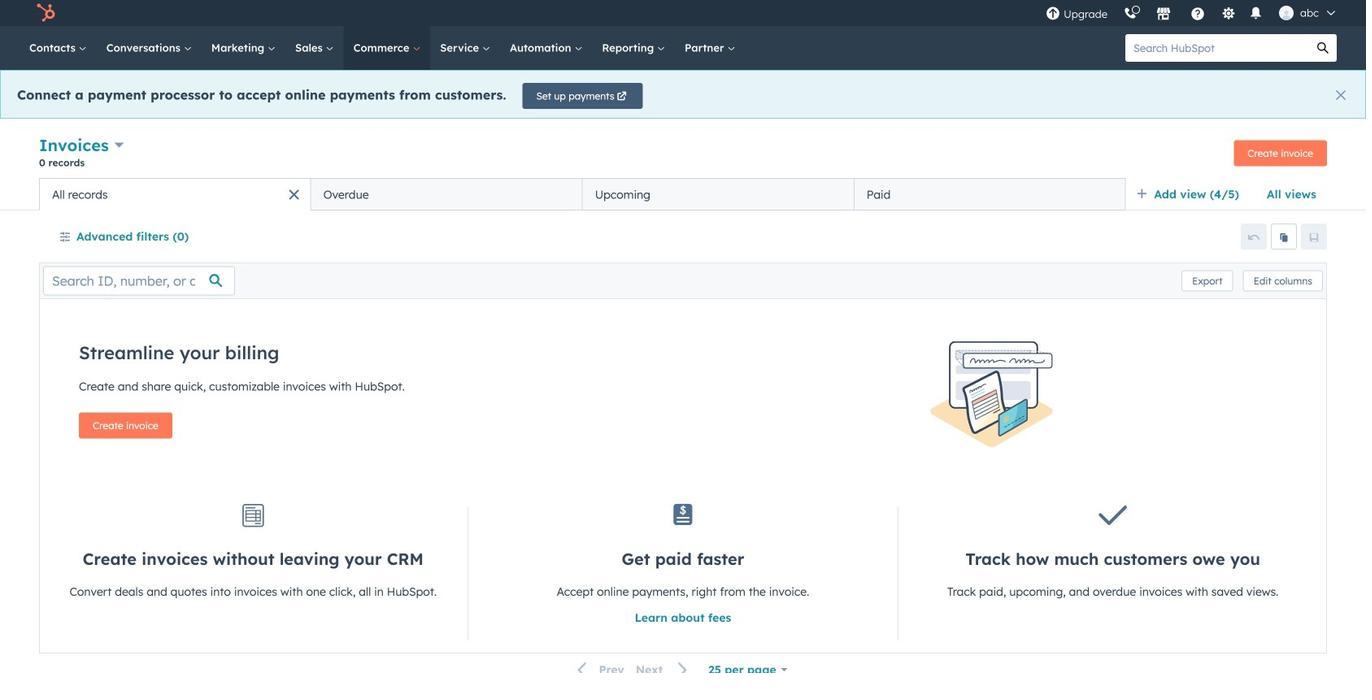Task type: locate. For each thing, give the bounding box(es) containing it.
garebear orlando image
[[1279, 6, 1294, 20]]

alert
[[0, 70, 1366, 119]]

Search ID, number, or amount billed search field
[[43, 266, 235, 296]]

close image
[[1336, 90, 1346, 100]]

menu
[[1038, 0, 1347, 26]]

banner
[[39, 133, 1327, 178]]



Task type: vqa. For each thing, say whether or not it's contained in the screenshot.
Garebear Orlando IMAGE
yes



Task type: describe. For each thing, give the bounding box(es) containing it.
Search HubSpot search field
[[1126, 34, 1310, 62]]

marketplaces image
[[1157, 7, 1171, 22]]

pagination navigation
[[568, 660, 698, 673]]



